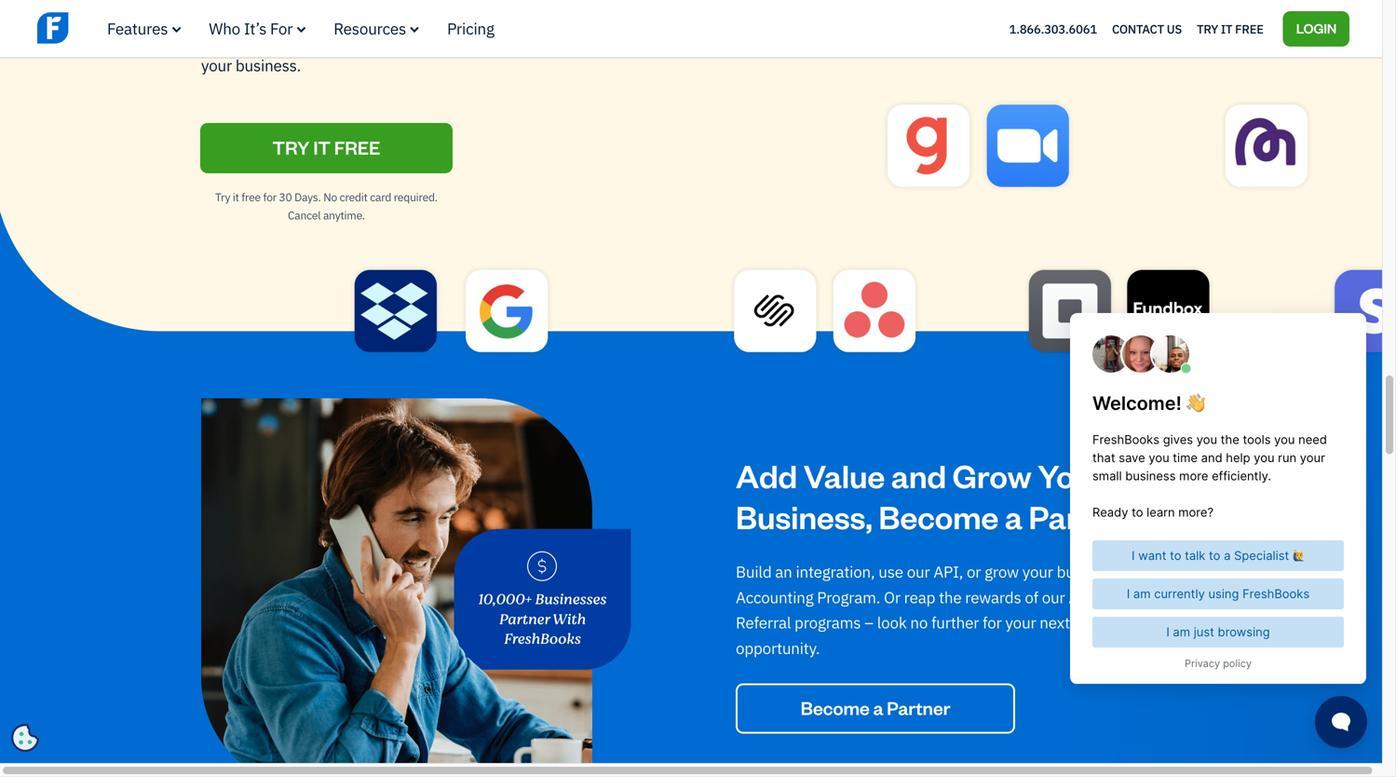 Task type: vqa. For each thing, say whether or not it's contained in the screenshot.
business to the right
yes



Task type: locate. For each thing, give the bounding box(es) containing it.
resources link
[[334, 18, 419, 39]]

it left free
[[233, 190, 239, 205]]

opportunity.
[[736, 638, 820, 658]]

0 horizontal spatial a
[[873, 695, 884, 720]]

login
[[1297, 19, 1337, 37]]

teams
[[362, 30, 406, 50]]

login link
[[1284, 11, 1350, 46]]

try inside try it free for 30 days. no credit card required. cancel anytime.
[[215, 190, 230, 205]]

free
[[1236, 21, 1264, 37]]

business
[[201, 30, 263, 50], [1057, 561, 1119, 582]]

1 horizontal spatial it
[[1221, 21, 1233, 37]]

become up api,
[[879, 495, 999, 537]]

0 horizontal spatial become
[[801, 695, 870, 720]]

0 horizontal spatial business
[[201, 30, 263, 50]]

dialog
[[0, 0, 1397, 777]]

programs
[[795, 612, 861, 633]]

it's
[[244, 18, 267, 39]]

features
[[107, 18, 168, 39]]

1 vertical spatial become
[[801, 695, 870, 720]]

your down of at the bottom right of the page
[[1006, 612, 1037, 633]]

or
[[884, 587, 901, 607]]

your up of at the bottom right of the page
[[1023, 561, 1054, 582]]

1 vertical spatial for
[[263, 190, 277, 205]]

card
[[370, 190, 391, 205]]

look
[[877, 612, 907, 633]]

0 vertical spatial a
[[1005, 495, 1023, 537]]

2 horizontal spatial for
[[983, 612, 1002, 633]]

for for work
[[668, 4, 688, 25]]

0 horizontal spatial with
[[360, 4, 390, 25]]

0 horizontal spatial for
[[263, 190, 277, 205]]

it for free
[[1221, 21, 1233, 37]]

and left grow
[[892, 454, 947, 496]]

1 horizontal spatial partner
[[1029, 495, 1140, 537]]

for
[[668, 4, 688, 25], [263, 190, 277, 205], [983, 612, 1002, 633]]

business down freshbooks
[[201, 30, 263, 50]]

1 vertical spatial it
[[233, 190, 239, 205]]

become inside add value and grow your business, become a partner
[[879, 495, 999, 537]]

next
[[1040, 612, 1070, 633]]

0 horizontal spatial it
[[233, 190, 239, 205]]

better
[[599, 30, 641, 50]]

further
[[932, 612, 980, 633]]

with up affiliate
[[1122, 561, 1152, 582]]

for left 30
[[263, 190, 277, 205]]

to streamline work for business owners, keep teams and clients connected, and better understand your business.
[[201, 4, 724, 76]]

1 horizontal spatial become
[[879, 495, 999, 537]]

apps
[[498, 4, 532, 25]]

become a partner
[[801, 695, 951, 720]]

work
[[631, 4, 665, 25]]

for inside try it free for 30 days. no credit card required. cancel anytime.
[[263, 190, 277, 205]]

0 vertical spatial your
[[201, 55, 232, 76]]

1 vertical spatial partner
[[887, 695, 951, 720]]

for down "rewards"
[[983, 612, 1002, 633]]

0 vertical spatial become
[[879, 495, 999, 537]]

1 vertical spatial a
[[873, 695, 884, 720]]

try it free
[[1197, 21, 1264, 37]]

become
[[879, 495, 999, 537], [801, 695, 870, 720]]

become down opportunity.
[[801, 695, 870, 720]]

use
[[879, 561, 904, 582]]

partner
[[1029, 495, 1140, 537], [887, 695, 951, 720]]

for inside to streamline work for business owners, keep teams and clients connected, and better understand your business.
[[668, 4, 688, 25]]

for inside build an integration, use our api, or grow your business with our accounting program. or reap the rewards of our affiliate and referral programs – look no further for your next growth opportunity.
[[983, 612, 1002, 633]]

try it free for 30 days. no credit card required. cancel anytime.
[[215, 190, 438, 223]]

0 vertical spatial partner
[[1029, 495, 1140, 537]]

0 vertical spatial for
[[668, 4, 688, 25]]

contact us link
[[1112, 17, 1182, 41]]

understand
[[644, 30, 724, 50]]

try
[[1197, 21, 1219, 37], [215, 190, 230, 205]]

your
[[201, 55, 232, 76], [1023, 561, 1054, 582], [1006, 612, 1037, 633]]

2 vertical spatial for
[[983, 612, 1002, 633]]

your inside to streamline work for business owners, keep teams and clients connected, and better understand your business.
[[201, 55, 232, 76]]

and inside add value and grow your business, become a partner
[[892, 454, 947, 496]]

your
[[1038, 454, 1105, 496]]

1 horizontal spatial a
[[1005, 495, 1023, 537]]

our
[[907, 561, 930, 582], [1156, 561, 1179, 582], [1042, 587, 1065, 607]]

contact us
[[1112, 21, 1182, 37]]

for for free
[[263, 190, 277, 205]]

freshbooks
[[201, 4, 283, 25]]

100
[[427, 4, 455, 25]]

or
[[967, 561, 981, 582]]

pricing
[[447, 18, 495, 39]]

cancel
[[288, 208, 321, 223]]

0 vertical spatial try
[[1197, 21, 1219, 37]]

a
[[1005, 495, 1023, 537], [873, 695, 884, 720]]

0 vertical spatial business
[[201, 30, 263, 50]]

your down the who
[[201, 55, 232, 76]]

and down streamline
[[569, 30, 595, 50]]

a down –
[[873, 695, 884, 720]]

with
[[360, 4, 390, 25], [1122, 561, 1152, 582]]

a up grow
[[1005, 495, 1023, 537]]

1 horizontal spatial try
[[1197, 21, 1219, 37]]

free
[[242, 190, 261, 205]]

cookie consent banner dialog
[[14, 534, 294, 749]]

business up affiliate
[[1057, 561, 1119, 582]]

it left the free
[[1221, 21, 1233, 37]]

program.
[[817, 587, 881, 607]]

business.
[[236, 55, 301, 76]]

it
[[1221, 21, 1233, 37], [233, 190, 239, 205]]

and
[[409, 30, 435, 50], [569, 30, 595, 50], [892, 454, 947, 496], [1126, 587, 1152, 607]]

1 vertical spatial try
[[215, 190, 230, 205]]

and right affiliate
[[1126, 587, 1152, 607]]

pricing link
[[447, 18, 495, 39]]

1 horizontal spatial for
[[668, 4, 688, 25]]

0 horizontal spatial try
[[215, 190, 230, 205]]

it inside try it free for 30 days. no credit card required. cancel anytime.
[[233, 190, 239, 205]]

partner down no
[[887, 695, 951, 720]]

for up understand
[[668, 4, 688, 25]]

1 horizontal spatial business
[[1057, 561, 1119, 582]]

with up teams
[[360, 4, 390, 25]]

partner with freshbooks image
[[201, 398, 632, 777]]

0 vertical spatial it
[[1221, 21, 1233, 37]]

1 vertical spatial business
[[1057, 561, 1119, 582]]

partner up affiliate
[[1029, 495, 1140, 537]]

api,
[[934, 561, 964, 582]]

it for free
[[233, 190, 239, 205]]

try it free link
[[200, 123, 453, 173]]

try left free
[[215, 190, 230, 205]]

try right us
[[1197, 21, 1219, 37]]

1 horizontal spatial with
[[1122, 561, 1152, 582]]

1 vertical spatial with
[[1122, 561, 1152, 582]]

30
[[279, 190, 292, 205]]



Task type: describe. For each thing, give the bounding box(es) containing it.
and down 'over'
[[409, 30, 435, 50]]

for
[[270, 18, 293, 39]]

clients
[[439, 30, 485, 50]]

credit
[[340, 190, 368, 205]]

required.
[[394, 190, 438, 205]]

to
[[535, 4, 549, 25]]

add value and grow your business, become a partner
[[736, 454, 1140, 537]]

grow
[[985, 561, 1019, 582]]

no
[[324, 190, 337, 205]]

an
[[776, 561, 793, 582]]

who
[[209, 18, 240, 39]]

features link
[[107, 18, 181, 39]]

0 vertical spatial with
[[360, 4, 390, 25]]

try for try it free for 30 days. no credit card required. cancel anytime.
[[215, 190, 230, 205]]

business,
[[736, 495, 873, 537]]

partner inside add value and grow your business, become a partner
[[1029, 495, 1140, 537]]

0 horizontal spatial partner
[[887, 695, 951, 720]]

contact
[[1112, 21, 1165, 37]]

0 horizontal spatial our
[[907, 561, 930, 582]]

connected,
[[488, 30, 565, 50]]

no
[[911, 612, 928, 633]]

1 horizontal spatial our
[[1042, 587, 1065, 607]]

integrates
[[287, 4, 356, 25]]

1.866.303.6061
[[1010, 21, 1098, 37]]

keep
[[325, 30, 359, 50]]

build
[[736, 561, 772, 582]]

build an integration, use our api, or grow your business with our accounting program. or reap the rewards of our affiliate and referral programs – look no further for your next growth opportunity.
[[736, 561, 1179, 658]]

anytime.
[[323, 208, 365, 223]]

who it's for link
[[209, 18, 306, 39]]

affiliate
[[1069, 587, 1123, 607]]

resources
[[334, 18, 406, 39]]

who it's for
[[209, 18, 293, 39]]

freshbooks integrates with over 100 great apps
[[201, 4, 532, 25]]

business inside build an integration, use our api, or grow your business with our accounting program. or reap the rewards of our affiliate and referral programs – look no further for your next growth opportunity.
[[1057, 561, 1119, 582]]

try
[[273, 135, 310, 159]]

integration,
[[796, 561, 875, 582]]

try it free link
[[1197, 17, 1264, 41]]

1.866.303.6061 link
[[1010, 21, 1098, 37]]

great
[[459, 4, 495, 25]]

accounting
[[736, 587, 814, 607]]

try for try it free
[[1197, 21, 1219, 37]]

become a partner link
[[736, 683, 1016, 734]]

2 horizontal spatial our
[[1156, 561, 1179, 582]]

of
[[1025, 587, 1039, 607]]

over
[[393, 4, 424, 25]]

cookie preferences image
[[11, 724, 39, 752]]

rewards
[[966, 587, 1022, 607]]

reap
[[904, 587, 936, 607]]

freshbooks logo image
[[37, 10, 182, 45]]

owners,
[[266, 30, 321, 50]]

it
[[313, 135, 331, 159]]

days.
[[295, 190, 321, 205]]

growth
[[1074, 612, 1123, 633]]

free
[[334, 135, 380, 159]]

grow
[[953, 454, 1032, 496]]

2 vertical spatial your
[[1006, 612, 1037, 633]]

streamline
[[553, 4, 627, 25]]

add
[[736, 454, 798, 496]]

us
[[1167, 21, 1182, 37]]

business inside to streamline work for business owners, keep teams and clients connected, and better understand your business.
[[201, 30, 263, 50]]

–
[[865, 612, 874, 633]]

and inside build an integration, use our api, or grow your business with our accounting program. or reap the rewards of our affiliate and referral programs – look no further for your next growth opportunity.
[[1126, 587, 1152, 607]]

with inside build an integration, use our api, or grow your business with our accounting program. or reap the rewards of our affiliate and referral programs – look no further for your next growth opportunity.
[[1122, 561, 1152, 582]]

value
[[804, 454, 885, 496]]

try it free
[[273, 135, 380, 159]]

the
[[939, 587, 962, 607]]

referral
[[736, 612, 791, 633]]

1 vertical spatial your
[[1023, 561, 1054, 582]]

over 100 great apps link
[[393, 4, 532, 25]]

a inside add value and grow your business, become a partner
[[1005, 495, 1023, 537]]



